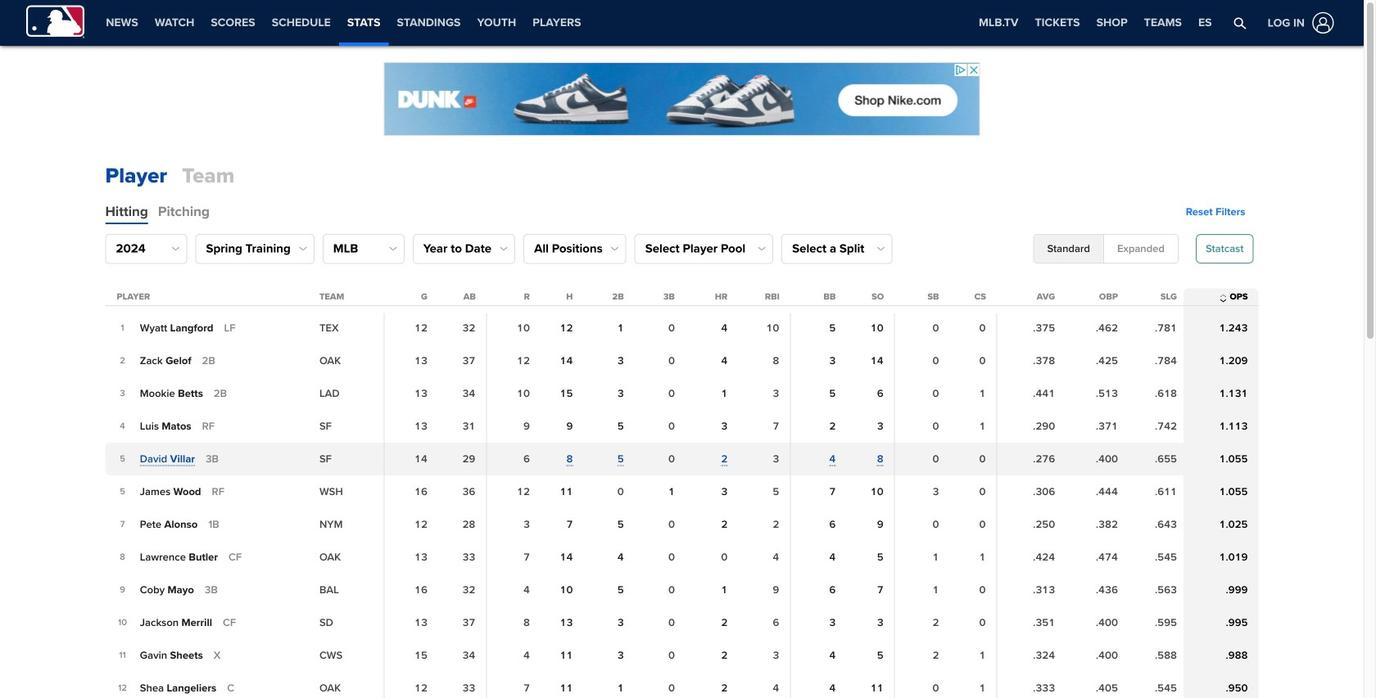 Task type: describe. For each thing, give the bounding box(es) containing it.
1 horizontal spatial advertisement element
[[1013, 152, 1259, 193]]

stats table element
[[105, 289, 1259, 699]]

top navigation menu bar
[[0, 0, 1364, 46]]

2 secondary navigation element from the left
[[589, 0, 727, 46]]



Task type: locate. For each thing, give the bounding box(es) containing it.
0 horizontal spatial advertisement element
[[384, 62, 980, 136]]

tertiary navigation element
[[971, 0, 1220, 46]]

tab list
[[105, 200, 277, 234]]

1 vertical spatial advertisement element
[[1013, 152, 1259, 193]]

advertisement element
[[384, 62, 980, 136], [1013, 152, 1259, 193]]

major league baseball image
[[26, 5, 85, 38]]

secondary navigation element
[[98, 0, 589, 46], [589, 0, 727, 46]]

1 secondary navigation element from the left
[[98, 0, 589, 46]]

0 vertical spatial advertisement element
[[384, 62, 980, 136]]

group
[[1033, 234, 1179, 264]]



Task type: vqa. For each thing, say whether or not it's contained in the screenshot.
ADVERTISEMENT element to the left
yes



